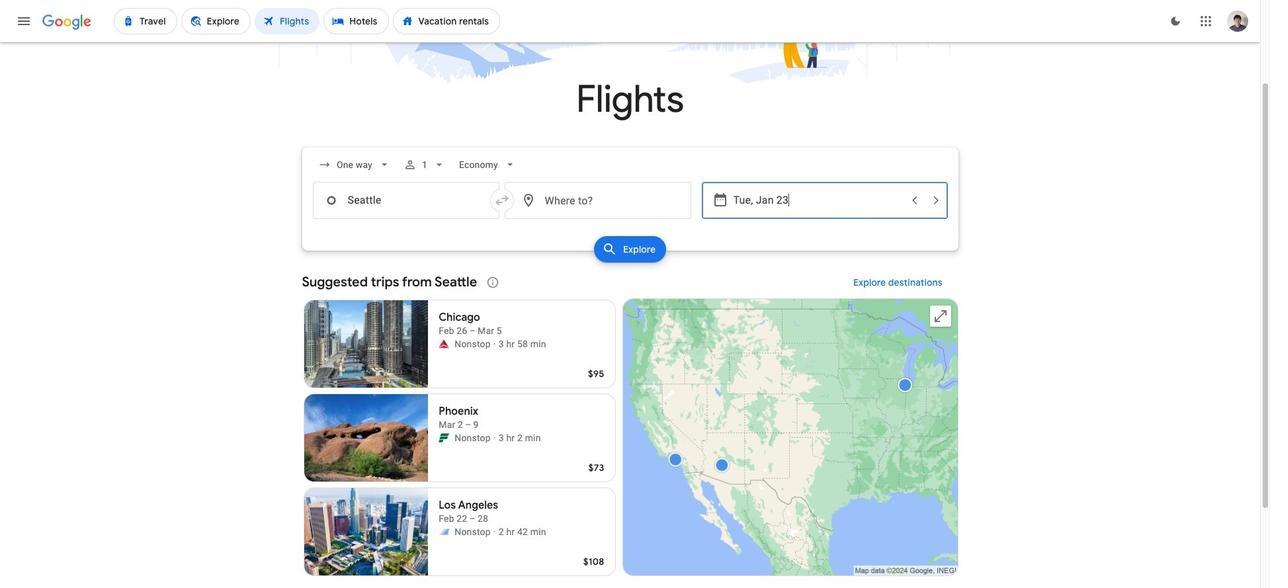 Task type: describe. For each thing, give the bounding box(es) containing it.
 image inside the suggested trips from seattle region
[[494, 337, 496, 351]]

main menu image
[[16, 13, 32, 29]]

Flight search field
[[291, 148, 969, 267]]

108 US dollars text field
[[584, 556, 604, 568]]

american and united image
[[439, 527, 449, 537]]

suggested trips from seattle region
[[302, 267, 958, 582]]

change appearance image
[[1160, 5, 1192, 37]]

 image for american and united image
[[494, 525, 496, 539]]



Task type: locate. For each thing, give the bounding box(es) containing it.
2  image from the top
[[494, 525, 496, 539]]

 image right american and united image
[[494, 525, 496, 539]]

 image
[[494, 431, 496, 445], [494, 525, 496, 539]]

95 US dollars text field
[[588, 368, 604, 380]]

Where to? text field
[[505, 182, 691, 219]]

73 US dollars text field
[[589, 462, 604, 474]]

1 vertical spatial  image
[[494, 525, 496, 539]]

delta image
[[439, 339, 449, 349]]

 image for frontier image
[[494, 431, 496, 445]]

Departure text field
[[734, 183, 903, 218]]

 image
[[494, 337, 496, 351]]

None text field
[[313, 182, 499, 219]]

 image right frontier image
[[494, 431, 496, 445]]

frontier image
[[439, 433, 449, 443]]

0 vertical spatial  image
[[494, 431, 496, 445]]

1  image from the top
[[494, 431, 496, 445]]

None field
[[313, 153, 396, 177], [454, 153, 522, 177], [313, 153, 396, 177], [454, 153, 522, 177]]



Task type: vqa. For each thing, say whether or not it's contained in the screenshot.
delta Image
yes



